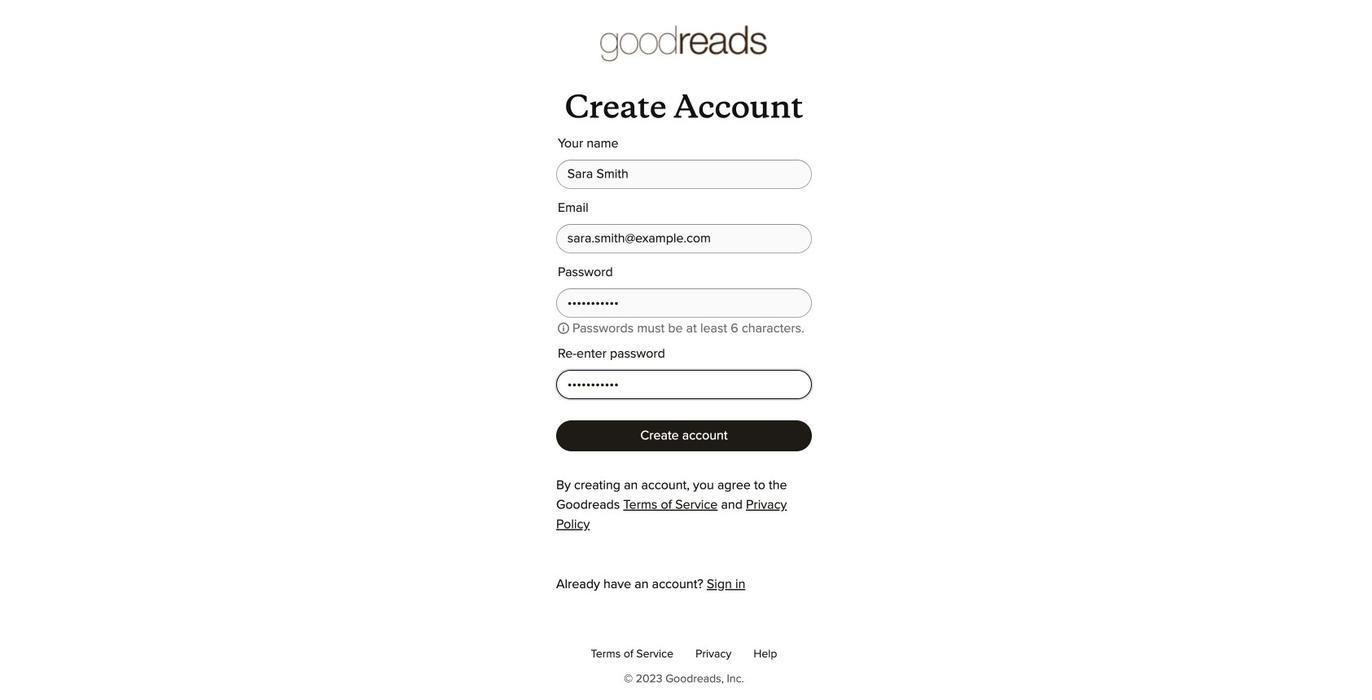 Task type: vqa. For each thing, say whether or not it's contained in the screenshot.
famed
no



Task type: locate. For each thing, give the bounding box(es) containing it.
None submit
[[556, 421, 812, 452]]

First and last name text field
[[556, 160, 812, 189]]

None email field
[[556, 224, 812, 254]]

alert image
[[558, 323, 569, 334]]

None password field
[[556, 370, 812, 399]]



Task type: describe. For each thing, give the bounding box(es) containing it.
At least 6 characters password field
[[556, 289, 812, 318]]

goodreads image
[[601, 24, 768, 64]]



